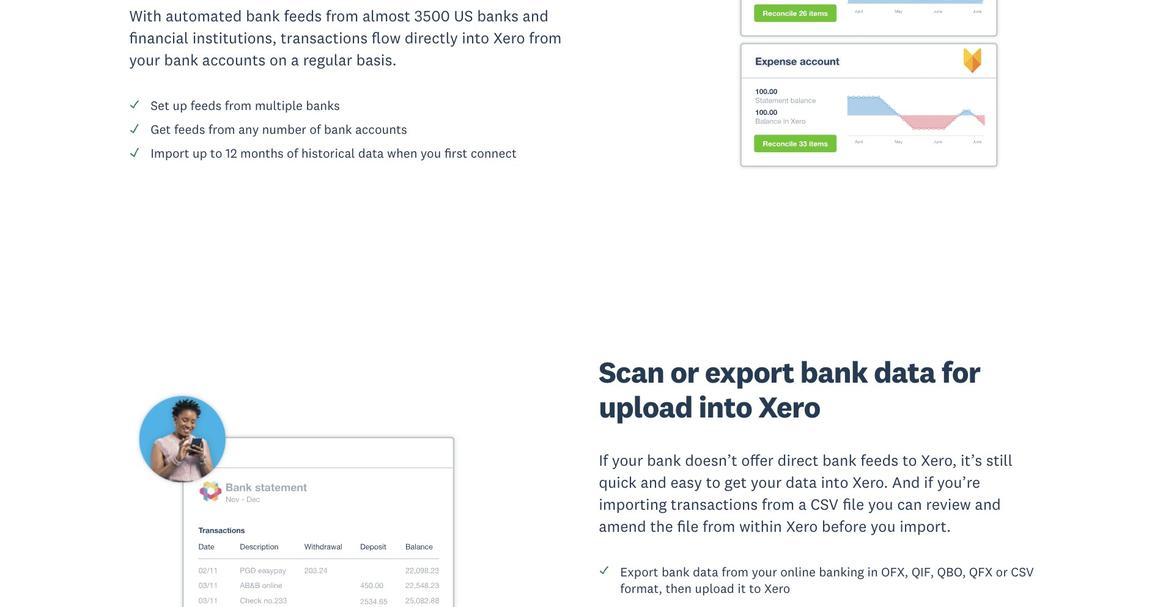 Task type: describe. For each thing, give the bounding box(es) containing it.
upload inside scan or export bank data for upload into xero
[[599, 388, 693, 426]]

your down "offer" in the right of the page
[[751, 473, 782, 492]]

when
[[387, 145, 418, 161]]

with automated bank feeds from almost 3500 us banks and financial institutions, transactions flow directly into xero from your bank accounts on a regular basis.
[[129, 6, 562, 70]]

easy
[[671, 473, 702, 492]]

up for set
[[173, 97, 187, 114]]

data inside export bank data from your online banking in ofx, qif, qbo, qfx or csv format, then upload it to xero
[[693, 564, 719, 580]]

into inside if your bank doesn't offer direct bank feeds to xero, it's still quick and easy to get your data into xero. and if you're importing transactions from a csv file you can review and amend the file from within xero before you import.
[[821, 473, 849, 492]]

your inside export bank data from your online banking in ofx, qif, qbo, qfx or csv format, then upload it to xero
[[752, 564, 778, 580]]

included image for get feeds from any number of bank accounts
[[129, 123, 140, 134]]

set
[[151, 97, 170, 114]]

set up feeds from multiple banks
[[151, 97, 340, 114]]

feeds inside with automated bank feeds from almost 3500 us banks and financial institutions, transactions flow directly into xero from your bank accounts on a regular basis.
[[284, 6, 322, 26]]

xero inside with automated bank feeds from almost 3500 us banks and financial institutions, transactions flow directly into xero from your bank accounts on a regular basis.
[[494, 28, 525, 48]]

directly
[[405, 28, 458, 48]]

direct
[[778, 451, 819, 471]]

format,
[[621, 581, 663, 597]]

feeds right get
[[174, 121, 205, 138]]

1 vertical spatial you
[[869, 495, 894, 514]]

export
[[705, 354, 794, 391]]

2 vertical spatial you
[[871, 517, 896, 536]]

into inside scan or export bank data for upload into xero
[[699, 388, 753, 426]]

get
[[151, 121, 171, 138]]

to inside export bank data from your online banking in ofx, qif, qbo, qfx or csv format, then upload it to xero
[[750, 581, 762, 597]]

automated
[[166, 6, 242, 26]]

get
[[725, 473, 747, 492]]

xero.
[[853, 473, 889, 492]]

and
[[893, 473, 921, 492]]

if
[[599, 451, 608, 471]]

12
[[226, 145, 237, 161]]

before
[[822, 517, 867, 536]]

the
[[651, 517, 674, 536]]

doesn't
[[685, 451, 738, 471]]

transactions inside with automated bank feeds from almost 3500 us banks and financial institutions, transactions flow directly into xero from your bank accounts on a regular basis.
[[281, 28, 368, 48]]

a inside with automated bank feeds from almost 3500 us banks and financial institutions, transactions flow directly into xero from your bank accounts on a regular basis.
[[291, 50, 299, 70]]

0 vertical spatial you
[[421, 145, 441, 161]]

banking
[[819, 564, 865, 580]]

institutions,
[[193, 28, 277, 48]]

within
[[740, 517, 783, 536]]

multiple
[[255, 97, 303, 114]]

xero inside if your bank doesn't offer direct bank feeds to xero, it's still quick and easy to get your data into xero. and if you're importing transactions from a csv file you can review and amend the file from within xero before you import.
[[787, 517, 818, 536]]

then
[[666, 581, 692, 597]]

to left 12
[[210, 145, 222, 161]]

us
[[454, 6, 473, 26]]

of for months
[[287, 145, 298, 161]]

flow
[[372, 28, 401, 48]]

0 horizontal spatial banks
[[306, 97, 340, 114]]

it's
[[961, 451, 983, 471]]

connect
[[471, 145, 517, 161]]

if your bank doesn't offer direct bank feeds to xero, it's still quick and easy to get your data into xero. and if you're importing transactions from a csv file you can review and amend the file from within xero before you import.
[[599, 451, 1013, 536]]

data inside if your bank doesn't offer direct bank feeds to xero, it's still quick and easy to get your data into xero. and if you're importing transactions from a csv file you can review and amend the file from within xero before you import.
[[786, 473, 818, 492]]

import.
[[900, 517, 952, 536]]

you're
[[938, 473, 981, 492]]

your up quick
[[612, 451, 643, 471]]

basis.
[[356, 50, 397, 70]]

scan or export bank data for upload into xero
[[599, 354, 981, 426]]



Task type: vqa. For each thing, say whether or not it's contained in the screenshot.
the bottommost start
no



Task type: locate. For each thing, give the bounding box(es) containing it.
up for import
[[193, 145, 207, 161]]

included image left import
[[129, 147, 140, 158]]

xero inside export bank data from your online banking in ofx, qif, qbo, qfx or csv format, then upload it to xero
[[765, 581, 791, 597]]

1 horizontal spatial banks
[[477, 6, 519, 26]]

to up and
[[903, 451, 918, 471]]

regular
[[303, 50, 353, 70]]

1 included image from the top
[[129, 123, 140, 134]]

0 vertical spatial accounts
[[202, 50, 266, 70]]

data
[[358, 145, 384, 161], [874, 354, 936, 391], [786, 473, 818, 492], [693, 564, 719, 580]]

of for number
[[310, 121, 321, 138]]

1 vertical spatial or
[[996, 564, 1008, 580]]

export
[[621, 564, 659, 580]]

csv inside if your bank doesn't offer direct bank feeds to xero, it's still quick and easy to get your data into xero. and if you're importing transactions from a csv file you can review and amend the file from within xero before you import.
[[811, 495, 839, 514]]

3500
[[415, 6, 450, 26]]

a
[[291, 50, 299, 70], [799, 495, 807, 514]]

1 horizontal spatial accounts
[[355, 121, 407, 138]]

0 horizontal spatial into
[[462, 28, 490, 48]]

0 vertical spatial included image
[[129, 99, 140, 110]]

feeds inside if your bank doesn't offer direct bank feeds to xero, it's still quick and easy to get your data into xero. and if you're importing transactions from a csv file you can review and amend the file from within xero before you import.
[[861, 451, 899, 471]]

xero
[[494, 28, 525, 48], [759, 388, 821, 426], [787, 517, 818, 536], [765, 581, 791, 597]]

1 horizontal spatial and
[[641, 473, 667, 492]]

bank
[[246, 6, 280, 26], [164, 50, 198, 70], [324, 121, 352, 138], [801, 354, 868, 391], [647, 451, 682, 471], [823, 451, 857, 471], [662, 564, 690, 580]]

csv right qfx
[[1012, 564, 1035, 580]]

of up historical
[[310, 121, 321, 138]]

you
[[421, 145, 441, 161], [869, 495, 894, 514], [871, 517, 896, 536]]

1 vertical spatial transactions
[[671, 495, 758, 514]]

first
[[445, 145, 468, 161]]

1 horizontal spatial or
[[996, 564, 1008, 580]]

bank feeds from two bank accounts feed transactions into xero. image
[[693, 0, 1046, 216], [693, 0, 1046, 216]]

into left xero.
[[821, 473, 849, 492]]

if
[[925, 473, 934, 492]]

transactions inside if your bank doesn't offer direct bank feeds to xero, it's still quick and easy to get your data into xero. and if you're importing transactions from a csv file you can review and amend the file from within xero before you import.
[[671, 495, 758, 514]]

ofx,
[[882, 564, 909, 580]]

csv inside export bank data from your online banking in ofx, qif, qbo, qfx or csv format, then upload it to xero
[[1012, 564, 1035, 580]]

2 vertical spatial into
[[821, 473, 849, 492]]

1 horizontal spatial a
[[799, 495, 807, 514]]

1 horizontal spatial transactions
[[671, 495, 758, 514]]

file
[[843, 495, 865, 514], [678, 517, 699, 536]]

on
[[270, 50, 287, 70]]

any
[[239, 121, 259, 138]]

1 vertical spatial file
[[678, 517, 699, 536]]

of down the number
[[287, 145, 298, 161]]

file up before
[[843, 495, 865, 514]]

feeds right set
[[191, 97, 222, 114]]

your inside with automated bank feeds from almost 3500 us banks and financial institutions, transactions flow directly into xero from your bank accounts on a regular basis.
[[129, 50, 160, 70]]

0 horizontal spatial file
[[678, 517, 699, 536]]

2 horizontal spatial into
[[821, 473, 849, 492]]

upload inside export bank data from your online banking in ofx, qif, qbo, qfx or csv format, then upload it to xero
[[695, 581, 735, 597]]

can
[[898, 495, 923, 514]]

you left first
[[421, 145, 441, 161]]

csv
[[811, 495, 839, 514], [1012, 564, 1035, 580]]

and
[[523, 6, 549, 26], [641, 473, 667, 492], [976, 495, 1002, 514]]

1 horizontal spatial file
[[843, 495, 865, 514]]

qfx
[[970, 564, 993, 580]]

1 horizontal spatial included image
[[599, 566, 610, 577]]

0 vertical spatial up
[[173, 97, 187, 114]]

0 horizontal spatial transactions
[[281, 28, 368, 48]]

0 vertical spatial into
[[462, 28, 490, 48]]

your left online
[[752, 564, 778, 580]]

0 horizontal spatial up
[[173, 97, 187, 114]]

feeds up xero.
[[861, 451, 899, 471]]

xero inside scan or export bank data for upload into xero
[[759, 388, 821, 426]]

1 vertical spatial of
[[287, 145, 298, 161]]

upload
[[599, 388, 693, 426], [695, 581, 735, 597]]

accounts inside with automated bank feeds from almost 3500 us banks and financial institutions, transactions flow directly into xero from your bank accounts on a regular basis.
[[202, 50, 266, 70]]

0 vertical spatial csv
[[811, 495, 839, 514]]

a down direct
[[799, 495, 807, 514]]

0 vertical spatial banks
[[477, 6, 519, 26]]

a inside if your bank doesn't offer direct bank feeds to xero, it's still quick and easy to get your data into xero. and if you're importing transactions from a csv file you can review and amend the file from within xero before you import.
[[799, 495, 807, 514]]

bank inside scan or export bank data for upload into xero
[[801, 354, 868, 391]]

transactions up 'regular'
[[281, 28, 368, 48]]

0 vertical spatial and
[[523, 6, 549, 26]]

of
[[310, 121, 321, 138], [287, 145, 298, 161]]

feeds
[[284, 6, 322, 26], [191, 97, 222, 114], [174, 121, 205, 138], [861, 451, 899, 471]]

almost
[[363, 6, 411, 26]]

qif,
[[912, 564, 935, 580]]

csv up before
[[811, 495, 839, 514]]

or inside export bank data from your online banking in ofx, qif, qbo, qfx or csv format, then upload it to xero
[[996, 564, 1008, 580]]

your down financial
[[129, 50, 160, 70]]

1 vertical spatial included image
[[599, 566, 610, 577]]

number
[[262, 121, 307, 138]]

0 vertical spatial included image
[[129, 123, 140, 134]]

you down xero.
[[869, 495, 894, 514]]

included image for set up feeds from multiple banks
[[129, 99, 140, 110]]

1 horizontal spatial upload
[[695, 581, 735, 597]]

1 vertical spatial and
[[641, 473, 667, 492]]

1 vertical spatial into
[[699, 388, 753, 426]]

accounts
[[202, 50, 266, 70], [355, 121, 407, 138]]

with
[[129, 6, 162, 26]]

banks
[[477, 6, 519, 26], [306, 97, 340, 114]]

financial
[[129, 28, 189, 48]]

1 horizontal spatial up
[[193, 145, 207, 161]]

1 vertical spatial csv
[[1012, 564, 1035, 580]]

in
[[868, 564, 878, 580]]

0 horizontal spatial included image
[[129, 99, 140, 110]]

online
[[781, 564, 816, 580]]

0 horizontal spatial of
[[287, 145, 298, 161]]

get feeds from any number of bank accounts
[[151, 121, 407, 138]]

included image for export bank data from your online banking in ofx, qif, qbo, qfx or csv format, then upload it to xero
[[599, 566, 610, 577]]

2 horizontal spatial and
[[976, 495, 1002, 514]]

or
[[671, 354, 699, 391], [996, 564, 1008, 580]]

into
[[462, 28, 490, 48], [699, 388, 753, 426], [821, 473, 849, 492]]

included image left set
[[129, 99, 140, 110]]

banks inside with automated bank feeds from almost 3500 us banks and financial institutions, transactions flow directly into xero from your bank accounts on a regular basis.
[[477, 6, 519, 26]]

into up doesn't
[[699, 388, 753, 426]]

1 vertical spatial accounts
[[355, 121, 407, 138]]

up right set
[[173, 97, 187, 114]]

import up to 12 months of historical data when you first connect
[[151, 145, 517, 161]]

included image left get
[[129, 123, 140, 134]]

banks right us
[[477, 6, 519, 26]]

or right qfx
[[996, 564, 1008, 580]]

offer
[[742, 451, 774, 471]]

0 vertical spatial transactions
[[281, 28, 368, 48]]

2 included image from the top
[[129, 147, 140, 158]]

historical
[[301, 145, 355, 161]]

to right it
[[750, 581, 762, 597]]

0 horizontal spatial upload
[[599, 388, 693, 426]]

accounts down institutions,
[[202, 50, 266, 70]]

accounts up when
[[355, 121, 407, 138]]

into down us
[[462, 28, 490, 48]]

included image for import up to 12 months of historical data when you first connect
[[129, 147, 140, 158]]

or inside scan or export bank data for upload into xero
[[671, 354, 699, 391]]

it
[[738, 581, 746, 597]]

0 vertical spatial of
[[310, 121, 321, 138]]

1 horizontal spatial of
[[310, 121, 321, 138]]

file right the "the"
[[678, 517, 699, 536]]

into inside with automated bank feeds from almost 3500 us banks and financial institutions, transactions flow directly into xero from your bank accounts on a regular basis.
[[462, 28, 490, 48]]

up
[[173, 97, 187, 114], [193, 145, 207, 161]]

0 vertical spatial upload
[[599, 388, 693, 426]]

to
[[210, 145, 222, 161], [903, 451, 918, 471], [706, 473, 721, 492], [750, 581, 762, 597]]

import
[[151, 145, 189, 161]]

from inside export bank data from your online banking in ofx, qif, qbo, qfx or csv format, then upload it to xero
[[722, 564, 749, 580]]

review
[[927, 495, 972, 514]]

bank inside export bank data from your online banking in ofx, qif, qbo, qfx or csv format, then upload it to xero
[[662, 564, 690, 580]]

a right on
[[291, 50, 299, 70]]

0 horizontal spatial and
[[523, 6, 549, 26]]

from
[[326, 6, 359, 26], [529, 28, 562, 48], [225, 97, 252, 114], [209, 121, 235, 138], [762, 495, 795, 514], [703, 517, 736, 536], [722, 564, 749, 580]]

0 vertical spatial file
[[843, 495, 865, 514]]

1 horizontal spatial into
[[699, 388, 753, 426]]

1 vertical spatial a
[[799, 495, 807, 514]]

feeds up on
[[284, 6, 322, 26]]

0 horizontal spatial a
[[291, 50, 299, 70]]

0 horizontal spatial csv
[[811, 495, 839, 514]]

qbo,
[[938, 564, 966, 580]]

1 vertical spatial upload
[[695, 581, 735, 597]]

and inside with automated bank feeds from almost 3500 us banks and financial institutions, transactions flow directly into xero from your bank accounts on a regular basis.
[[523, 6, 549, 26]]

or right the scan
[[671, 354, 699, 391]]

1 vertical spatial banks
[[306, 97, 340, 114]]

0 vertical spatial a
[[291, 50, 299, 70]]

quick
[[599, 473, 637, 492]]

0 horizontal spatial or
[[671, 354, 699, 391]]

2 vertical spatial and
[[976, 495, 1002, 514]]

1 vertical spatial up
[[193, 145, 207, 161]]

you right before
[[871, 517, 896, 536]]

for
[[942, 354, 981, 391]]

a business owners downloads a bank statement ready for the transactions to be imported into xero. image
[[129, 336, 482, 608], [129, 336, 482, 608]]

amend
[[599, 517, 647, 536]]

banks right multiple
[[306, 97, 340, 114]]

importing
[[599, 495, 667, 514]]

still
[[987, 451, 1013, 471]]

transactions
[[281, 28, 368, 48], [671, 495, 758, 514]]

1 horizontal spatial csv
[[1012, 564, 1035, 580]]

0 vertical spatial or
[[671, 354, 699, 391]]

1 vertical spatial included image
[[129, 147, 140, 158]]

transactions down get
[[671, 495, 758, 514]]

up right import
[[193, 145, 207, 161]]

0 horizontal spatial accounts
[[202, 50, 266, 70]]

export bank data from your online banking in ofx, qif, qbo, qfx or csv format, then upload it to xero
[[621, 564, 1035, 597]]

to down doesn't
[[706, 473, 721, 492]]

scan
[[599, 354, 665, 391]]

included image
[[129, 99, 140, 110], [599, 566, 610, 577]]

your
[[129, 50, 160, 70], [612, 451, 643, 471], [751, 473, 782, 492], [752, 564, 778, 580]]

xero,
[[922, 451, 957, 471]]

data inside scan or export bank data for upload into xero
[[874, 354, 936, 391]]

included image
[[129, 123, 140, 134], [129, 147, 140, 158]]

included image left the export at the bottom of page
[[599, 566, 610, 577]]

months
[[240, 145, 284, 161]]



